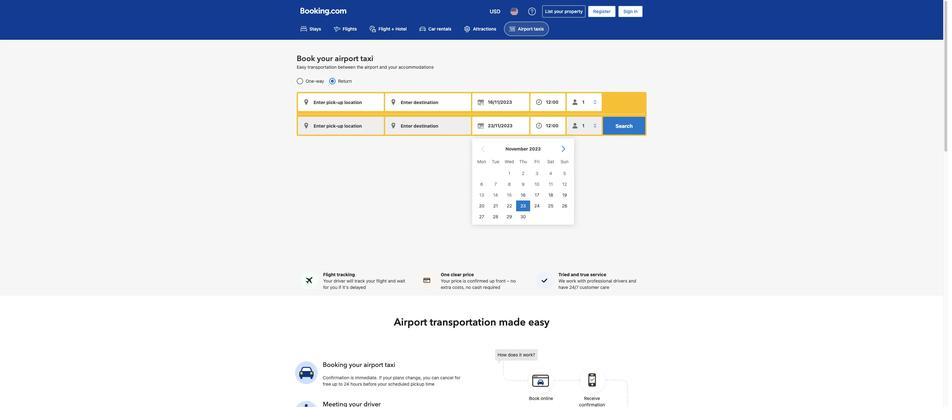 Task type: locate. For each thing, give the bounding box(es) containing it.
airport right "the"
[[365, 64, 379, 70]]

0 vertical spatial transportation
[[308, 64, 337, 70]]

0 horizontal spatial airport
[[394, 315, 428, 329]]

for inside the confirmation is immediate. if your plans change, you can cancel for free up to 24 hours before your scheduled pickup time
[[455, 375, 461, 380]]

16 button
[[517, 190, 531, 200]]

0 vertical spatial for
[[323, 285, 329, 290]]

for inside 'flight tracking your driver will track your flight and wait for you if it's delayed'
[[323, 285, 329, 290]]

flight inside "link"
[[379, 26, 391, 32]]

0 vertical spatial is
[[463, 278, 467, 284]]

1 horizontal spatial no
[[511, 278, 516, 284]]

for for flight tracking your driver will track your flight and wait for you if it's delayed
[[323, 285, 329, 290]]

change,
[[406, 375, 422, 380]]

easy
[[529, 315, 550, 329]]

register link
[[589, 6, 616, 17]]

price
[[463, 272, 474, 277], [452, 278, 462, 284]]

1 12:00 button from the top
[[531, 93, 566, 111]]

one-way
[[306, 78, 324, 84]]

0 vertical spatial 24
[[535, 203, 540, 208]]

0 vertical spatial no
[[511, 278, 516, 284]]

book up easy
[[297, 54, 315, 64]]

flight left +
[[379, 26, 391, 32]]

0 horizontal spatial is
[[351, 375, 354, 380]]

airport for airport taxis
[[518, 26, 533, 32]]

0 vertical spatial you
[[330, 285, 338, 290]]

for for confirmation is immediate. if your plans change, you can cancel for free up to 24 hours before your scheduled pickup time
[[455, 375, 461, 380]]

1 vertical spatial book
[[530, 396, 540, 401]]

6
[[481, 181, 484, 187]]

attractions
[[473, 26, 497, 32]]

1 vertical spatial transportation
[[430, 315, 497, 329]]

0 horizontal spatial you
[[330, 285, 338, 290]]

your inside one clear price your price is confirmed up front – no extra costs, no cash required
[[441, 278, 450, 284]]

free
[[323, 381, 331, 387]]

book
[[297, 54, 315, 64], [530, 396, 540, 401]]

how
[[498, 352, 507, 357]]

0 horizontal spatial book
[[297, 54, 315, 64]]

airport for airport transportation made easy
[[394, 315, 428, 329]]

0 vertical spatial book
[[297, 54, 315, 64]]

0 horizontal spatial for
[[323, 285, 329, 290]]

is up hours
[[351, 375, 354, 380]]

flight for flight tracking your driver will track your flight and wait for you if it's delayed
[[323, 272, 336, 277]]

1 vertical spatial up
[[332, 381, 338, 387]]

you left if
[[330, 285, 338, 290]]

24/7
[[570, 285, 579, 290]]

1 vertical spatial airport
[[394, 315, 428, 329]]

airport
[[335, 54, 359, 64], [365, 64, 379, 70], [364, 361, 384, 369]]

0 vertical spatial flight
[[379, 26, 391, 32]]

confirmation
[[323, 375, 350, 380]]

airport up if
[[364, 361, 384, 369]]

1 vertical spatial taxi
[[385, 361, 396, 369]]

1 vertical spatial for
[[455, 375, 461, 380]]

15
[[507, 192, 512, 198]]

1 vertical spatial you
[[423, 375, 431, 380]]

airport for book
[[335, 54, 359, 64]]

and right "the"
[[380, 64, 387, 70]]

23/11/2023
[[488, 123, 513, 128]]

0 vertical spatial taxi
[[361, 54, 374, 64]]

26
[[562, 203, 568, 208]]

1 horizontal spatial for
[[455, 375, 461, 380]]

18 button
[[544, 190, 558, 200]]

booking airport taxi image
[[495, 349, 629, 407], [295, 361, 318, 384], [295, 401, 318, 407]]

your right list
[[554, 9, 564, 14]]

and right drivers
[[629, 278, 637, 284]]

0 horizontal spatial no
[[466, 285, 471, 290]]

for right cancel at the left bottom of page
[[455, 375, 461, 380]]

1 vertical spatial price
[[452, 278, 462, 284]]

2 12:00 from the top
[[546, 123, 559, 128]]

2 12:00 button from the top
[[531, 117, 566, 135]]

your left driver
[[323, 278, 333, 284]]

is
[[463, 278, 467, 284], [351, 375, 354, 380]]

stays link
[[296, 22, 326, 36]]

made
[[499, 315, 526, 329]]

book for online
[[530, 396, 540, 401]]

your right if
[[383, 375, 392, 380]]

1 horizontal spatial airport
[[518, 26, 533, 32]]

29
[[507, 214, 513, 219]]

you up time
[[423, 375, 431, 380]]

no left cash
[[466, 285, 471, 290]]

tracking
[[337, 272, 355, 277]]

drivers
[[614, 278, 628, 284]]

1 horizontal spatial you
[[423, 375, 431, 380]]

1 vertical spatial no
[[466, 285, 471, 290]]

up inside the confirmation is immediate. if your plans change, you can cancel for free up to 24 hours before your scheduled pickup time
[[332, 381, 338, 387]]

0 horizontal spatial 24
[[344, 381, 350, 387]]

price down clear
[[452, 278, 462, 284]]

taxi for booking
[[385, 361, 396, 369]]

1 horizontal spatial up
[[490, 278, 495, 284]]

1 your from the left
[[323, 278, 333, 284]]

flight inside 'flight tracking your driver will track your flight and wait for you if it's delayed'
[[323, 272, 336, 277]]

up up required at right bottom
[[490, 278, 495, 284]]

for left if
[[323, 285, 329, 290]]

book inside "book your airport taxi easy transportation between the airport and your accommodations"
[[297, 54, 315, 64]]

0 vertical spatial airport
[[518, 26, 533, 32]]

clear
[[451, 272, 462, 277]]

1 horizontal spatial 24
[[535, 203, 540, 208]]

sat
[[548, 159, 555, 164]]

can
[[432, 375, 439, 380]]

5
[[564, 171, 566, 176]]

sun
[[561, 159, 569, 164]]

0 vertical spatial up
[[490, 278, 495, 284]]

immediate.
[[355, 375, 378, 380]]

1 horizontal spatial your
[[441, 278, 450, 284]]

usd
[[490, 9, 501, 14]]

0 horizontal spatial your
[[323, 278, 333, 284]]

your inside 'flight tracking your driver will track your flight and wait for you if it's delayed'
[[366, 278, 375, 284]]

airport up "between"
[[335, 54, 359, 64]]

25
[[549, 203, 554, 208]]

easy
[[297, 64, 307, 70]]

scheduled
[[388, 381, 410, 387]]

flight up driver
[[323, 272, 336, 277]]

your down if
[[378, 381, 387, 387]]

plans
[[393, 375, 405, 380]]

airport transportation made easy
[[394, 315, 550, 329]]

0 horizontal spatial taxi
[[361, 54, 374, 64]]

no right '–'
[[511, 278, 516, 284]]

0 vertical spatial 12:00
[[546, 99, 559, 105]]

30
[[521, 214, 526, 219]]

costs,
[[453, 285, 465, 290]]

the
[[357, 64, 364, 70]]

taxi for book
[[361, 54, 374, 64]]

taxi up "the"
[[361, 54, 374, 64]]

book left online
[[530, 396, 540, 401]]

10
[[535, 181, 540, 187]]

search button
[[604, 117, 646, 135]]

taxi inside "book your airport taxi easy transportation between the airport and your accommodations"
[[361, 54, 374, 64]]

1 12:00 from the top
[[546, 99, 559, 105]]

17
[[535, 192, 540, 198]]

taxi up plans
[[385, 361, 396, 369]]

0 horizontal spatial transportation
[[308, 64, 337, 70]]

1 horizontal spatial flight
[[379, 26, 391, 32]]

2 vertical spatial airport
[[364, 361, 384, 369]]

price up "confirmed"
[[463, 272, 474, 277]]

26 button
[[558, 200, 572, 211]]

car rentals
[[429, 26, 452, 32]]

up left to
[[332, 381, 338, 387]]

sign in
[[624, 9, 638, 14]]

hotel
[[396, 26, 407, 32]]

1 vertical spatial 12:00 button
[[531, 117, 566, 135]]

care
[[601, 285, 610, 290]]

1 vertical spatial 24
[[344, 381, 350, 387]]

and left "wait"
[[388, 278, 396, 284]]

and inside 'flight tracking your driver will track your flight and wait for you if it's delayed'
[[388, 278, 396, 284]]

1 horizontal spatial is
[[463, 278, 467, 284]]

booking.com online hotel reservations image
[[301, 8, 347, 15]]

0 horizontal spatial price
[[452, 278, 462, 284]]

1 vertical spatial flight
[[323, 272, 336, 277]]

return
[[338, 78, 352, 84]]

airport
[[518, 26, 533, 32], [394, 315, 428, 329]]

0 horizontal spatial up
[[332, 381, 338, 387]]

transportation inside "book your airport taxi easy transportation between the airport and your accommodations"
[[308, 64, 337, 70]]

Enter pick-up location text field
[[298, 93, 384, 111]]

24 down "17" button
[[535, 203, 540, 208]]

flight
[[377, 278, 387, 284]]

1 vertical spatial 12:00
[[546, 123, 559, 128]]

book online
[[530, 396, 554, 401]]

23 button
[[517, 200, 531, 211]]

you inside 'flight tracking your driver will track your flight and wait for you if it's delayed'
[[330, 285, 338, 290]]

have
[[559, 285, 569, 290]]

your left accommodations
[[389, 64, 398, 70]]

your right the track
[[366, 278, 375, 284]]

1 horizontal spatial taxi
[[385, 361, 396, 369]]

flight tracking your driver will track your flight and wait for you if it's delayed
[[323, 272, 406, 290]]

1 horizontal spatial book
[[530, 396, 540, 401]]

23
[[521, 203, 526, 208]]

24 right to
[[344, 381, 350, 387]]

0 horizontal spatial flight
[[323, 272, 336, 277]]

1 vertical spatial is
[[351, 375, 354, 380]]

is up costs,
[[463, 278, 467, 284]]

0 vertical spatial airport
[[335, 54, 359, 64]]

19
[[563, 192, 567, 198]]

16/11/2023
[[488, 99, 512, 105]]

12:00 button for 23/11/2023
[[531, 117, 566, 135]]

0 vertical spatial price
[[463, 272, 474, 277]]

does
[[508, 352, 518, 357]]

flight + hotel link
[[365, 22, 412, 36]]

list your property link
[[543, 5, 586, 18]]

attractions link
[[459, 22, 502, 36]]

0 vertical spatial 12:00 button
[[531, 93, 566, 111]]

confirmed
[[468, 278, 489, 284]]

12:00
[[546, 99, 559, 105], [546, 123, 559, 128]]

between
[[338, 64, 356, 70]]

your down one
[[441, 278, 450, 284]]

18
[[549, 192, 554, 198]]

28 button
[[489, 211, 503, 222]]

and up work
[[571, 272, 579, 277]]

2 your from the left
[[441, 278, 450, 284]]

24 inside button
[[535, 203, 540, 208]]

Enter destination text field
[[385, 93, 471, 111]]

14
[[494, 192, 498, 198]]

1
[[509, 171, 511, 176]]

9
[[522, 181, 525, 187]]

up
[[490, 278, 495, 284], [332, 381, 338, 387]]

24
[[535, 203, 540, 208], [344, 381, 350, 387]]

22 button
[[503, 200, 517, 211]]



Task type: vqa. For each thing, say whether or not it's contained in the screenshot.
0.2 to the right
no



Task type: describe. For each thing, give the bounding box(es) containing it.
13
[[480, 192, 485, 198]]

property
[[565, 9, 583, 14]]

extra
[[441, 285, 452, 290]]

airport for booking
[[364, 361, 384, 369]]

mon
[[478, 159, 487, 164]]

2023
[[530, 146, 541, 152]]

it's
[[343, 285, 349, 290]]

and inside "book your airport taxi easy transportation between the airport and your accommodations"
[[380, 64, 387, 70]]

taxis
[[534, 26, 544, 32]]

4
[[550, 171, 553, 176]]

you inside the confirmation is immediate. if your plans change, you can cancel for free up to 24 hours before your scheduled pickup time
[[423, 375, 431, 380]]

+
[[392, 26, 395, 32]]

your up immediate.
[[349, 361, 362, 369]]

12:00 for 23/11/2023
[[546, 123, 559, 128]]

way
[[316, 78, 324, 84]]

12:00 button for 16/11/2023
[[531, 93, 566, 111]]

20 button
[[475, 200, 489, 211]]

online
[[541, 396, 554, 401]]

book for your
[[297, 54, 315, 64]]

receive confirmation
[[580, 396, 605, 407]]

flight for flight + hotel
[[379, 26, 391, 32]]

with
[[578, 278, 586, 284]]

30 button
[[517, 211, 531, 222]]

search
[[616, 123, 633, 129]]

november
[[506, 146, 529, 152]]

2
[[522, 171, 525, 176]]

1 vertical spatial airport
[[365, 64, 379, 70]]

airport taxis link
[[504, 22, 549, 36]]

23/11/2023 button
[[473, 117, 530, 135]]

28
[[493, 214, 499, 219]]

your inside 'flight tracking your driver will track your flight and wait for you if it's delayed'
[[323, 278, 333, 284]]

sign in link
[[619, 6, 643, 17]]

fri
[[535, 159, 540, 164]]

rentals
[[437, 26, 452, 32]]

8
[[508, 181, 511, 187]]

receive
[[584, 396, 601, 401]]

true
[[581, 272, 590, 277]]

–
[[507, 278, 510, 284]]

if
[[379, 375, 382, 380]]

20
[[479, 203, 485, 208]]

wait
[[397, 278, 406, 284]]

we
[[559, 278, 565, 284]]

one-
[[306, 78, 316, 84]]

to
[[339, 381, 343, 387]]

list
[[546, 9, 553, 14]]

wed
[[505, 159, 514, 164]]

21 button
[[489, 200, 503, 211]]

up inside one clear price your price is confirmed up front – no extra costs, no cash required
[[490, 278, 495, 284]]

driver
[[334, 278, 346, 284]]

is inside one clear price your price is confirmed up front – no extra costs, no cash required
[[463, 278, 467, 284]]

front
[[496, 278, 506, 284]]

flights
[[343, 26, 357, 32]]

delayed
[[350, 285, 366, 290]]

tried and true service we work with professional drivers and have 24/7 customer care
[[559, 272, 637, 290]]

november 2023
[[506, 146, 541, 152]]

19 button
[[558, 190, 572, 200]]

car
[[429, 26, 436, 32]]

booking your airport taxi
[[323, 361, 396, 369]]

24 inside the confirmation is immediate. if your plans change, you can cancel for free up to 24 hours before your scheduled pickup time
[[344, 381, 350, 387]]

before
[[364, 381, 377, 387]]

one clear price your price is confirmed up front – no extra costs, no cash required
[[441, 272, 516, 290]]

24 button
[[531, 200, 544, 211]]

22
[[507, 203, 512, 208]]

list your property
[[546, 9, 583, 14]]

work?
[[523, 352, 536, 357]]

professional
[[588, 278, 613, 284]]

12:00 for 16/11/2023
[[546, 99, 559, 105]]

16
[[521, 192, 526, 198]]

21
[[494, 203, 498, 208]]

flights link
[[329, 22, 362, 36]]

hours
[[351, 381, 362, 387]]

pickup
[[411, 381, 425, 387]]

cash
[[473, 285, 482, 290]]

stays
[[310, 26, 321, 32]]

1 horizontal spatial price
[[463, 272, 474, 277]]

confirmation is immediate. if your plans change, you can cancel for free up to 24 hours before your scheduled pickup time
[[323, 375, 461, 387]]

confirmation
[[580, 402, 605, 407]]

1 horizontal spatial transportation
[[430, 315, 497, 329]]

12
[[563, 181, 567, 187]]

is inside the confirmation is immediate. if your plans change, you can cancel for free up to 24 hours before your scheduled pickup time
[[351, 375, 354, 380]]

work
[[567, 278, 577, 284]]

tried
[[559, 272, 570, 277]]

will
[[347, 278, 354, 284]]

11
[[549, 181, 553, 187]]

one
[[441, 272, 450, 277]]

required
[[484, 285, 501, 290]]

accommodations
[[399, 64, 434, 70]]

your up 'way'
[[317, 54, 333, 64]]



